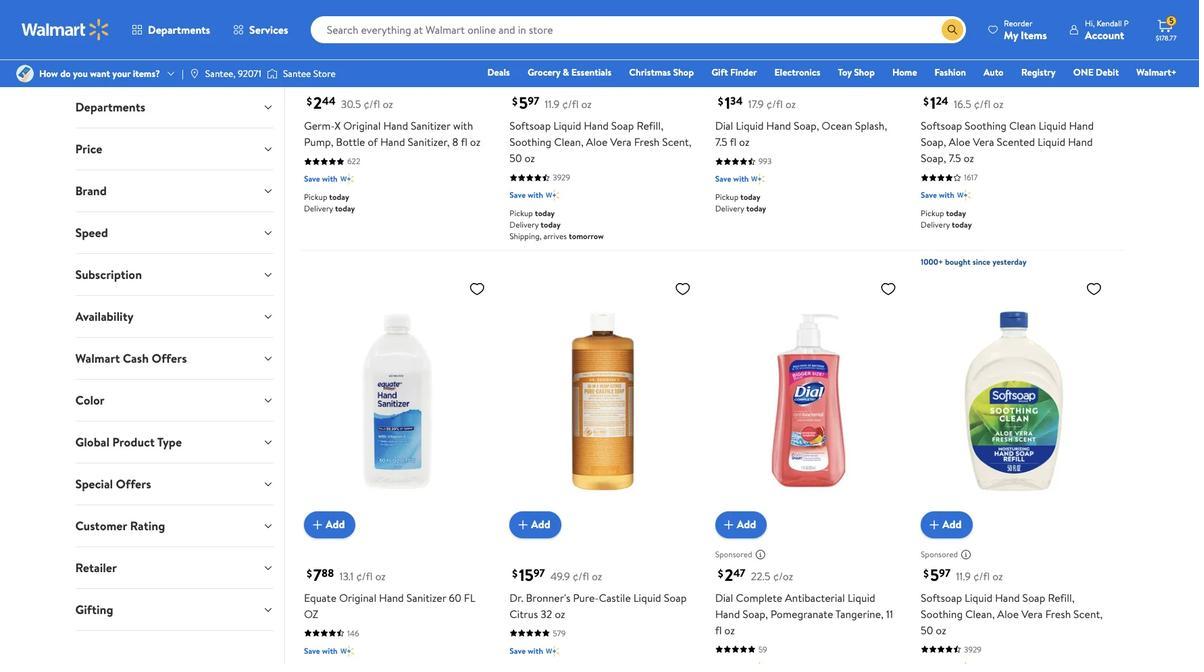 Task type: vqa. For each thing, say whether or not it's contained in the screenshot.


Task type: describe. For each thing, give the bounding box(es) containing it.
fashion link
[[929, 65, 972, 80]]

1000+
[[921, 256, 943, 268]]

0 vertical spatial offers
[[152, 350, 187, 367]]

dial liquid hand soap, ocean splash, 7.5 fl oz image
[[715, 0, 902, 55]]

global product type button
[[65, 422, 284, 463]]

¢/fl inside $ 7 88 13.1 ¢/fl oz equate original hand sanitizer 60 fl oz
[[356, 569, 373, 584]]

5 inside 5 $178.77
[[1170, 15, 1174, 26]]

of
[[368, 135, 378, 149]]

sponsored for first ad disclaimer and feedback for ingridsponsoredproducts image from the left
[[715, 549, 753, 560]]

brand button
[[65, 170, 284, 212]]

2 for $ 2 44 30.5 ¢/fl oz germ-x original hand sanitizer with pump, bottle of hand sanitizer, 8 fl oz
[[313, 91, 322, 114]]

993
[[759, 155, 772, 167]]

liquid inside $ 2 47 22.5 ¢/oz dial complete antibacterial liquid hand soap, pomegranate tangerine, 11 fl oz
[[848, 590, 876, 605]]

antibacterial
[[785, 590, 845, 605]]

santee
[[283, 67, 311, 80]]

one
[[1074, 66, 1094, 79]]

product
[[112, 434, 155, 451]]

|
[[182, 67, 184, 80]]

1 horizontal spatial 50
[[921, 623, 934, 638]]

gifting button
[[65, 589, 284, 630]]

registry
[[1022, 66, 1056, 79]]

dr.
[[510, 590, 523, 605]]

$178.77
[[1156, 33, 1177, 43]]

1 ad disclaimer and feedback for ingridsponsoredproducts image from the left
[[755, 549, 766, 560]]

save with for $ 1 24 16.5 ¢/fl oz softsoap soothing clean liquid hand soap, aloe vera scented liquid hand soap, 7.5 oz
[[921, 189, 955, 201]]

christmas shop
[[629, 66, 694, 79]]

equate
[[304, 590, 337, 605]]

¢/oz
[[773, 569, 793, 584]]

germ-
[[304, 118, 335, 133]]

delivery for $ 2 44 30.5 ¢/fl oz germ-x original hand sanitizer with pump, bottle of hand sanitizer, 8 fl oz
[[304, 203, 333, 214]]

pickup for $ 1 24 16.5 ¢/fl oz softsoap soothing clean liquid hand soap, aloe vera scented liquid hand soap, 7.5 oz
[[921, 207, 944, 219]]

hand inside '$ 1 34 17.9 ¢/fl oz dial liquid hand soap, ocean splash, 7.5 fl oz'
[[766, 118, 791, 133]]

622
[[347, 155, 360, 167]]

brand
[[75, 182, 107, 199]]

save with for $ 2 44 30.5 ¢/fl oz germ-x original hand sanitizer with pump, bottle of hand sanitizer, 8 fl oz
[[304, 173, 338, 185]]

add to cart image for softsoap soothing clean liquid hand soap, aloe vera scented liquid hand soap, 7.5 oz
[[926, 45, 943, 61]]

price button
[[65, 128, 284, 170]]

walmart plus image for softsoap liquid hand soap refill, soothing clean, aloe vera fresh scent, 50 oz
[[546, 189, 560, 202]]

59
[[759, 644, 767, 655]]

60
[[449, 590, 461, 605]]

22.5
[[751, 569, 771, 584]]

home
[[893, 66, 917, 79]]

special offers
[[75, 476, 151, 493]]

5 $178.77
[[1156, 15, 1177, 43]]

0 horizontal spatial fresh
[[634, 135, 660, 149]]

1 horizontal spatial clean,
[[966, 607, 995, 621]]

15
[[519, 563, 534, 586]]

with for dr. bronner's pure-castile liquid soap citrus  32 oz
[[528, 645, 543, 657]]

2 for $ 2 47 22.5 ¢/oz dial complete antibacterial liquid hand soap, pomegranate tangerine, 11 fl oz
[[725, 563, 733, 586]]

save for $ 2 44 30.5 ¢/fl oz germ-x original hand sanitizer with pump, bottle of hand sanitizer, 8 fl oz
[[304, 173, 320, 185]]

add to favorites list, dr. bronner's pure-castile liquid soap  citrus  32 oz image
[[675, 280, 691, 297]]

soap, inside $ 2 47 22.5 ¢/oz dial complete antibacterial liquid hand soap, pomegranate tangerine, 11 fl oz
[[743, 607, 768, 621]]

0 horizontal spatial aloe
[[586, 135, 608, 149]]

add to favorites list, dial complete antibacterial liquid hand soap, pomegranate tangerine, 11 fl oz image
[[881, 280, 897, 297]]

type
[[157, 434, 182, 451]]

$ inside '$ 1 34 17.9 ¢/fl oz dial liquid hand soap, ocean splash, 7.5 fl oz'
[[718, 94, 723, 109]]

save for $ 1 24 16.5 ¢/fl oz softsoap soothing clean liquid hand soap, aloe vera scented liquid hand soap, 7.5 oz
[[921, 189, 937, 201]]

speed tab
[[65, 212, 284, 253]]

special
[[75, 476, 113, 493]]

original inside $ 7 88 13.1 ¢/fl oz equate original hand sanitizer 60 fl oz
[[339, 590, 377, 605]]

bottle
[[336, 135, 365, 149]]

30.5
[[341, 97, 361, 112]]

christmas
[[629, 66, 671, 79]]

hand inside $ 7 88 13.1 ¢/fl oz equate original hand sanitizer 60 fl oz
[[379, 590, 404, 605]]

deals
[[487, 66, 510, 79]]

with inside $ 2 44 30.5 ¢/fl oz germ-x original hand sanitizer with pump, bottle of hand sanitizer, 8 fl oz
[[453, 118, 473, 133]]

gift finder
[[712, 66, 757, 79]]

you
[[73, 67, 88, 80]]

electronics link
[[769, 65, 827, 80]]

with for softsoap liquid hand soap refill, soothing clean, aloe vera fresh scent, 50 oz
[[528, 189, 543, 201]]

walmart plus image for softsoap soothing clean liquid hand soap, aloe vera scented liquid hand soap, 7.5 oz
[[957, 189, 971, 202]]

2 ad disclaimer and feedback for ingridsponsoredproducts image from the left
[[961, 549, 972, 560]]

walmart cash offers button
[[65, 338, 284, 379]]

bought
[[945, 256, 971, 268]]

1 vertical spatial softsoap liquid hand soap refill, soothing clean, aloe vera fresh scent, 50 oz image
[[921, 275, 1108, 528]]

soothing inside $ 1 24 16.5 ¢/fl oz softsoap soothing clean liquid hand soap, aloe vera scented liquid hand soap, 7.5 oz
[[965, 118, 1007, 133]]

shop for toy shop
[[854, 66, 875, 79]]

walmart cash offers
[[75, 350, 187, 367]]

&
[[563, 66, 569, 79]]

speed button
[[65, 212, 284, 253]]

13.1
[[340, 569, 354, 584]]

grocery & essentials link
[[522, 65, 618, 80]]

global product type tab
[[65, 422, 284, 463]]

walmart plus image for germ-x original hand sanitizer with pump, bottle of hand sanitizer, 8 fl oz
[[340, 172, 354, 186]]

1 horizontal spatial 3929
[[964, 644, 982, 655]]

add to favorites list, equate original hand sanitizer 60 fl oz image
[[469, 280, 485, 297]]

retailer button
[[65, 547, 284, 589]]

cash
[[123, 350, 149, 367]]

 image for santee, 92071
[[189, 68, 200, 79]]

 image for how do you want your items?
[[16, 65, 34, 82]]

subscription
[[75, 266, 142, 283]]

grocery
[[528, 66, 561, 79]]

49.9
[[551, 569, 570, 584]]

$ inside $ 7 88 13.1 ¢/fl oz equate original hand sanitizer 60 fl oz
[[307, 566, 312, 581]]

color
[[75, 392, 105, 409]]

add to cart image for dial complete antibacterial liquid hand soap, pomegranate tangerine, 11 fl oz
[[721, 517, 737, 533]]

0 vertical spatial 50
[[510, 151, 522, 166]]

one debit
[[1074, 66, 1119, 79]]

electronics
[[775, 66, 821, 79]]

1 horizontal spatial $ 5 97 11.9 ¢/fl oz softsoap liquid hand soap refill, soothing clean, aloe vera fresh scent, 50 oz
[[921, 563, 1103, 638]]

services
[[249, 22, 288, 37]]

store
[[313, 67, 336, 80]]

sanitizer inside $ 2 44 30.5 ¢/fl oz germ-x original hand sanitizer with pump, bottle of hand sanitizer, 8 fl oz
[[411, 118, 451, 133]]

92071
[[238, 67, 261, 80]]

0 vertical spatial refill,
[[637, 118, 664, 133]]

2 horizontal spatial soap
[[1023, 590, 1046, 605]]

christmas shop link
[[623, 65, 700, 80]]

retailer
[[75, 560, 117, 576]]

softsoap for 5
[[510, 118, 551, 133]]

how do you want your items?
[[39, 67, 160, 80]]

24
[[936, 94, 949, 108]]

dr. bronner's pure-castile liquid soap  citrus  32 oz image
[[510, 275, 696, 528]]

1 vertical spatial 11.9
[[956, 569, 971, 584]]

pickup today delivery today for $ 1 34 17.9 ¢/fl oz dial liquid hand soap, ocean splash, 7.5 fl oz
[[715, 191, 767, 214]]

registry link
[[1015, 65, 1062, 80]]

departments inside dropdown button
[[75, 99, 145, 116]]

auto
[[984, 66, 1004, 79]]

0 horizontal spatial scent,
[[662, 135, 692, 149]]

price tab
[[65, 128, 284, 170]]

arrives
[[544, 230, 567, 242]]

delivery inside pickup today delivery today shipping, arrives tomorrow
[[510, 219, 539, 230]]

walmart plus image
[[957, 661, 971, 664]]

account
[[1085, 27, 1125, 42]]

Search search field
[[311, 16, 966, 43]]

pickup inside pickup today delivery today shipping, arrives tomorrow
[[510, 207, 533, 219]]

save with for $ 1 34 17.9 ¢/fl oz dial liquid hand soap, ocean splash, 7.5 fl oz
[[715, 173, 749, 185]]

rating
[[130, 518, 165, 535]]

walmart
[[75, 350, 120, 367]]

bronner's
[[526, 590, 571, 605]]

0 vertical spatial softsoap liquid hand soap refill, soothing clean, aloe vera fresh scent, 50 oz image
[[510, 0, 696, 55]]

santee,
[[205, 67, 236, 80]]

splash,
[[855, 118, 887, 133]]

availability button
[[65, 296, 284, 337]]

germ-x original hand sanitizer with pump, bottle of hand sanitizer, 8 fl oz image
[[304, 0, 491, 55]]

with for germ-x original hand sanitizer with pump, bottle of hand sanitizer, 8 fl oz
[[322, 173, 338, 185]]

equate original hand sanitizer 60 fl oz image
[[304, 275, 491, 528]]

liquid up walmart plus image
[[965, 590, 993, 605]]

0 horizontal spatial vera
[[610, 135, 632, 149]]

liquid inside '$ 1 34 17.9 ¢/fl oz dial liquid hand soap, ocean splash, 7.5 fl oz'
[[736, 118, 764, 133]]

liquid right scented
[[1038, 135, 1066, 149]]

579
[[553, 628, 566, 639]]

pickup for $ 1 34 17.9 ¢/fl oz dial liquid hand soap, ocean splash, 7.5 fl oz
[[715, 191, 739, 203]]

soap, inside '$ 1 34 17.9 ¢/fl oz dial liquid hand soap, ocean splash, 7.5 fl oz'
[[794, 118, 819, 133]]

pickup today delivery today for $ 2 44 30.5 ¢/fl oz germ-x original hand sanitizer with pump, bottle of hand sanitizer, 8 fl oz
[[304, 191, 355, 214]]

dial inside $ 2 47 22.5 ¢/oz dial complete antibacterial liquid hand soap, pomegranate tangerine, 11 fl oz
[[715, 590, 733, 605]]

delivery for $ 1 34 17.9 ¢/fl oz dial liquid hand soap, ocean splash, 7.5 fl oz
[[715, 203, 745, 214]]

save for $ 5 97 11.9 ¢/fl oz softsoap liquid hand soap refill, soothing clean, aloe vera fresh scent, 50 oz
[[510, 189, 526, 201]]



Task type: locate. For each thing, give the bounding box(es) containing it.
1 vertical spatial dial
[[715, 590, 733, 605]]

departments
[[148, 22, 210, 37], [75, 99, 145, 116]]

2 horizontal spatial pickup today delivery today
[[921, 207, 972, 230]]

97 for 15
[[534, 566, 545, 581]]

walmart plus image for dial liquid hand soap, ocean splash, 7.5 fl oz
[[752, 172, 765, 186]]

dial inside '$ 1 34 17.9 ¢/fl oz dial liquid hand soap, ocean splash, 7.5 fl oz'
[[715, 118, 733, 133]]

¢/fl inside $ 2 44 30.5 ¢/fl oz germ-x original hand sanitizer with pump, bottle of hand sanitizer, 8 fl oz
[[364, 97, 380, 112]]

0 vertical spatial 7.5
[[715, 135, 728, 149]]

add to cart image for germ-x original hand sanitizer with pump, bottle of hand sanitizer, 8 fl oz
[[309, 45, 326, 61]]

add to cart image
[[309, 45, 326, 61], [721, 45, 737, 61], [926, 45, 943, 61], [309, 517, 326, 533], [515, 517, 531, 533], [721, 517, 737, 533]]

17.9
[[748, 97, 764, 112]]

pickup today delivery today down 993
[[715, 191, 767, 214]]

$ 15 97 49.9 ¢/fl oz dr. bronner's pure-castile liquid soap citrus  32 oz
[[510, 563, 687, 621]]

gift
[[712, 66, 728, 79]]

deals link
[[481, 65, 516, 80]]

47
[[733, 566, 746, 581]]

debit
[[1096, 66, 1119, 79]]

global
[[75, 434, 109, 451]]

fl inside '$ 1 34 17.9 ¢/fl oz dial liquid hand soap, ocean splash, 7.5 fl oz'
[[730, 135, 737, 149]]

0 horizontal spatial sponsored
[[715, 549, 753, 560]]

departments button
[[120, 14, 222, 46]]

offers right special
[[116, 476, 151, 493]]

dial down 34
[[715, 118, 733, 133]]

color button
[[65, 380, 284, 421]]

walmart plus image
[[340, 172, 354, 186], [752, 172, 765, 186], [546, 189, 560, 202], [957, 189, 971, 202], [340, 644, 354, 658], [546, 644, 560, 658], [752, 661, 765, 664]]

soothing
[[965, 118, 1007, 133], [510, 135, 552, 149], [921, 607, 963, 621]]

softsoap inside $ 1 24 16.5 ¢/fl oz softsoap soothing clean liquid hand soap, aloe vera scented liquid hand soap, 7.5 oz
[[921, 118, 962, 133]]

liquid inside the $ 15 97 49.9 ¢/fl oz dr. bronner's pure-castile liquid soap citrus  32 oz
[[634, 590, 661, 605]]

fl inside $ 2 47 22.5 ¢/oz dial complete antibacterial liquid hand soap, pomegranate tangerine, 11 fl oz
[[715, 623, 722, 638]]

add to cart image up fashion
[[926, 45, 943, 61]]

essentials
[[572, 66, 612, 79]]

0 horizontal spatial softsoap liquid hand soap refill, soothing clean, aloe vera fresh scent, 50 oz image
[[510, 0, 696, 55]]

with for softsoap soothing clean liquid hand soap, aloe vera scented liquid hand soap, 7.5 oz
[[939, 189, 955, 201]]

grocery & essentials
[[528, 66, 612, 79]]

ad disclaimer and feedback for ingridsponsoredproducts image
[[755, 549, 766, 560], [961, 549, 972, 560]]

1 horizontal spatial 7.5
[[949, 151, 961, 166]]

my
[[1004, 27, 1018, 42]]

add to cart image up 15
[[515, 517, 531, 533]]

gifting
[[75, 601, 113, 618]]

walmart plus image down 146
[[340, 644, 354, 658]]

0 horizontal spatial 3929
[[553, 172, 570, 183]]

toy
[[838, 66, 852, 79]]

scent,
[[662, 135, 692, 149], [1074, 607, 1103, 621]]

0 horizontal spatial refill,
[[637, 118, 664, 133]]

11
[[886, 607, 893, 621]]

0 horizontal spatial clean,
[[554, 135, 584, 149]]

2 vertical spatial soothing
[[921, 607, 963, 621]]

$ inside $ 1 24 16.5 ¢/fl oz softsoap soothing clean liquid hand soap, aloe vera scented liquid hand soap, 7.5 oz
[[924, 94, 929, 109]]

7.5
[[715, 135, 728, 149], [949, 151, 961, 166]]

97 inside the $ 15 97 49.9 ¢/fl oz dr. bronner's pure-castile liquid soap citrus  32 oz
[[534, 566, 545, 581]]

pickup today delivery today for $ 1 24 16.5 ¢/fl oz softsoap soothing clean liquid hand soap, aloe vera scented liquid hand soap, 7.5 oz
[[921, 207, 972, 230]]

hand inside $ 2 47 22.5 ¢/oz dial complete antibacterial liquid hand soap, pomegranate tangerine, 11 fl oz
[[715, 607, 740, 621]]

add to cart image up '47'
[[721, 517, 737, 533]]

$ inside $ 2 47 22.5 ¢/oz dial complete antibacterial liquid hand soap, pomegranate tangerine, 11 fl oz
[[718, 566, 723, 581]]

1 dial from the top
[[715, 118, 733, 133]]

1 horizontal spatial refill,
[[1048, 590, 1075, 605]]

1 vertical spatial sanitizer
[[407, 590, 446, 605]]

departments inside popup button
[[148, 22, 210, 37]]

delivery for $ 1 24 16.5 ¢/fl oz softsoap soothing clean liquid hand soap, aloe vera scented liquid hand soap, 7.5 oz
[[921, 219, 950, 230]]

1 horizontal spatial aloe
[[949, 135, 971, 149]]

0 horizontal spatial ad disclaimer and feedback for ingridsponsoredproducts image
[[755, 549, 766, 560]]

2 1 from the left
[[930, 91, 936, 114]]

fresh
[[634, 135, 660, 149], [1046, 607, 1071, 621]]

fl
[[461, 135, 468, 149], [730, 135, 737, 149], [715, 623, 722, 638]]

pump,
[[304, 135, 333, 149]]

sponsored for first ad disclaimer and feedback for ingridsponsoredproducts image from right
[[921, 549, 958, 560]]

walmart+
[[1137, 66, 1177, 79]]

5
[[1170, 15, 1174, 26], [519, 91, 528, 114], [930, 563, 939, 586]]

0 horizontal spatial $ 5 97 11.9 ¢/fl oz softsoap liquid hand soap refill, soothing clean, aloe vera fresh scent, 50 oz
[[510, 91, 692, 166]]

finder
[[730, 66, 757, 79]]

2 shop from the left
[[854, 66, 875, 79]]

2 horizontal spatial aloe
[[998, 607, 1019, 621]]

sanitizer left 60 at the left bottom of page
[[407, 590, 446, 605]]

services button
[[222, 14, 300, 46]]

1 vertical spatial departments
[[75, 99, 145, 116]]

shop for christmas shop
[[673, 66, 694, 79]]

soap,
[[794, 118, 819, 133], [921, 135, 946, 149], [921, 151, 946, 166], [743, 607, 768, 621]]

1 horizontal spatial 11.9
[[956, 569, 971, 584]]

pickup today delivery today up bought
[[921, 207, 972, 230]]

0 horizontal spatial fl
[[461, 135, 468, 149]]

 image left how
[[16, 65, 34, 82]]

2 horizontal spatial soothing
[[965, 118, 1007, 133]]

1 inside $ 1 24 16.5 ¢/fl oz softsoap soothing clean liquid hand soap, aloe vera scented liquid hand soap, 7.5 oz
[[930, 91, 936, 114]]

customer rating button
[[65, 505, 284, 547]]

1 horizontal spatial offers
[[152, 350, 187, 367]]

vera inside $ 1 24 16.5 ¢/fl oz softsoap soothing clean liquid hand soap, aloe vera scented liquid hand soap, 7.5 oz
[[973, 135, 995, 149]]

pickup today delivery today shipping, arrives tomorrow
[[510, 207, 604, 242]]

1 horizontal spatial 1
[[930, 91, 936, 114]]

0 vertical spatial departments
[[148, 22, 210, 37]]

1 horizontal spatial soap
[[664, 590, 687, 605]]

0 vertical spatial 2
[[313, 91, 322, 114]]

fl inside $ 2 44 30.5 ¢/fl oz germ-x original hand sanitizer with pump, bottle of hand sanitizer, 8 fl oz
[[461, 135, 468, 149]]

1 vertical spatial add to cart image
[[926, 517, 943, 533]]

1 vertical spatial scent,
[[1074, 607, 1103, 621]]

1 vertical spatial 2
[[725, 563, 733, 586]]

0 horizontal spatial 1
[[725, 91, 731, 114]]

7.5 inside '$ 1 34 17.9 ¢/fl oz dial liquid hand soap, ocean splash, 7.5 fl oz'
[[715, 135, 728, 149]]

add to cart image up gift finder
[[721, 45, 737, 61]]

2 left 22.5
[[725, 563, 733, 586]]

0 horizontal spatial shop
[[673, 66, 694, 79]]

items
[[1021, 27, 1047, 42]]

x
[[335, 118, 341, 133]]

$ inside $ 2 44 30.5 ¢/fl oz germ-x original hand sanitizer with pump, bottle of hand sanitizer, 8 fl oz
[[307, 94, 312, 109]]

walmart+ link
[[1131, 65, 1183, 80]]

88
[[322, 566, 334, 581]]

1 horizontal spatial shop
[[854, 66, 875, 79]]

0 horizontal spatial soap
[[611, 118, 634, 133]]

Walmart Site-Wide search field
[[311, 16, 966, 43]]

departments tab
[[65, 86, 284, 128]]

oz inside $ 2 47 22.5 ¢/oz dial complete antibacterial liquid hand soap, pomegranate tangerine, 11 fl oz
[[725, 623, 735, 638]]

0 horizontal spatial 5
[[519, 91, 528, 114]]

complete
[[736, 590, 783, 605]]

liquid right castile
[[634, 590, 661, 605]]

1 vertical spatial offers
[[116, 476, 151, 493]]

walmart plus image up pickup today delivery today shipping, arrives tomorrow
[[546, 189, 560, 202]]

1 vertical spatial original
[[339, 590, 377, 605]]

offers right the cash
[[152, 350, 187, 367]]

liquid down 17.9
[[736, 118, 764, 133]]

 image right 92071
[[267, 67, 278, 80]]

walmart plus image down 993
[[752, 172, 765, 186]]

save for $ 1 34 17.9 ¢/fl oz dial liquid hand soap, ocean splash, 7.5 fl oz
[[715, 173, 732, 185]]

$ 1 34 17.9 ¢/fl oz dial liquid hand soap, ocean splash, 7.5 fl oz
[[715, 91, 887, 149]]

2 horizontal spatial  image
[[267, 67, 278, 80]]

clean
[[1009, 118, 1036, 133]]

with
[[453, 118, 473, 133], [322, 173, 338, 185], [734, 173, 749, 185], [528, 189, 543, 201], [939, 189, 955, 201], [322, 645, 338, 657], [528, 645, 543, 657]]

2 dial from the top
[[715, 590, 733, 605]]

0 vertical spatial dial
[[715, 118, 733, 133]]

3929 up pickup today delivery today shipping, arrives tomorrow
[[553, 172, 570, 183]]

original up of
[[343, 118, 381, 133]]

 image
[[16, 65, 34, 82], [267, 67, 278, 80], [189, 68, 200, 79]]

1 horizontal spatial departments
[[148, 22, 210, 37]]

how
[[39, 67, 58, 80]]

1 horizontal spatial vera
[[973, 135, 995, 149]]

$ 1 24 16.5 ¢/fl oz softsoap soothing clean liquid hand soap, aloe vera scented liquid hand soap, 7.5 oz
[[921, 91, 1094, 166]]

1 horizontal spatial soothing
[[921, 607, 963, 621]]

3929 up walmart plus image
[[964, 644, 982, 655]]

customer
[[75, 518, 127, 535]]

1 vertical spatial 3929
[[964, 644, 982, 655]]

retailer tab
[[65, 547, 284, 589]]

departments up '|'
[[148, 22, 210, 37]]

1 vertical spatial 50
[[921, 623, 934, 638]]

1 horizontal spatial sponsored
[[921, 549, 958, 560]]

aloe
[[586, 135, 608, 149], [949, 135, 971, 149], [998, 607, 1019, 621]]

dial complete antibacterial liquid hand soap, pomegranate tangerine, 11 fl oz image
[[715, 275, 902, 528]]

1 horizontal spatial fresh
[[1046, 607, 1071, 621]]

soap
[[611, 118, 634, 133], [664, 590, 687, 605], [1023, 590, 1046, 605]]

subscription tab
[[65, 254, 284, 295]]

your
[[112, 67, 131, 80]]

1 vertical spatial 7.5
[[949, 151, 961, 166]]

sanitizer up sanitizer,
[[411, 118, 451, 133]]

castile
[[599, 590, 631, 605]]

aloe inside $ 1 24 16.5 ¢/fl oz softsoap soothing clean liquid hand soap, aloe vera scented liquid hand soap, 7.5 oz
[[949, 135, 971, 149]]

¢/fl inside $ 1 24 16.5 ¢/fl oz softsoap soothing clean liquid hand soap, aloe vera scented liquid hand soap, 7.5 oz
[[974, 97, 991, 112]]

original inside $ 2 44 30.5 ¢/fl oz germ-x original hand sanitizer with pump, bottle of hand sanitizer, 8 fl oz
[[343, 118, 381, 133]]

1 inside '$ 1 34 17.9 ¢/fl oz dial liquid hand soap, ocean splash, 7.5 fl oz'
[[725, 91, 731, 114]]

0 horizontal spatial 11.9
[[545, 97, 560, 112]]

1 vertical spatial refill,
[[1048, 590, 1075, 605]]

1 for $ 1 34 17.9 ¢/fl oz dial liquid hand soap, ocean splash, 7.5 fl oz
[[725, 91, 731, 114]]

0 vertical spatial scent,
[[662, 135, 692, 149]]

1 left 17.9
[[725, 91, 731, 114]]

customer rating
[[75, 518, 165, 535]]

1 vertical spatial fresh
[[1046, 607, 1071, 621]]

liquid
[[554, 118, 581, 133], [736, 118, 764, 133], [1039, 118, 1067, 133], [1038, 135, 1066, 149], [634, 590, 661, 605], [848, 590, 876, 605], [965, 590, 993, 605]]

add to favorites list, softsoap liquid hand soap refill, soothing clean, aloe vera fresh scent, 50 oz image
[[1086, 280, 1102, 297]]

walmart plus image for equate original hand sanitizer 60 fl oz
[[340, 644, 354, 658]]

2 sponsored from the left
[[921, 549, 958, 560]]

since
[[973, 256, 991, 268]]

add to cart image up 88
[[309, 517, 326, 533]]

pomegranate
[[771, 607, 833, 621]]

tomorrow
[[569, 230, 604, 242]]

tangerine,
[[836, 607, 884, 621]]

0 vertical spatial sanitizer
[[411, 118, 451, 133]]

0 horizontal spatial 7.5
[[715, 135, 728, 149]]

0 horizontal spatial add to cart image
[[515, 45, 531, 61]]

0 vertical spatial soothing
[[965, 118, 1007, 133]]

1 horizontal spatial ad disclaimer and feedback for ingridsponsoredproducts image
[[961, 549, 972, 560]]

0 vertical spatial clean,
[[554, 135, 584, 149]]

1 sponsored from the left
[[715, 549, 753, 560]]

color tab
[[65, 380, 284, 421]]

0 vertical spatial original
[[343, 118, 381, 133]]

2 vertical spatial 5
[[930, 563, 939, 586]]

walmart plus image down 579
[[546, 644, 560, 658]]

146
[[347, 628, 359, 639]]

1 horizontal spatial softsoap liquid hand soap refill, soothing clean, aloe vera fresh scent, 50 oz image
[[921, 275, 1108, 528]]

44
[[322, 94, 336, 108]]

shop right toy
[[854, 66, 875, 79]]

0 horizontal spatial 50
[[510, 151, 522, 166]]

2 inside $ 2 44 30.5 ¢/fl oz germ-x original hand sanitizer with pump, bottle of hand sanitizer, 8 fl oz
[[313, 91, 322, 114]]

2 inside $ 2 47 22.5 ¢/oz dial complete antibacterial liquid hand soap, pomegranate tangerine, 11 fl oz
[[725, 563, 733, 586]]

brand tab
[[65, 170, 284, 212]]

with for equate original hand sanitizer 60 fl oz
[[322, 645, 338, 657]]

customer rating tab
[[65, 505, 284, 547]]

1 vertical spatial soothing
[[510, 135, 552, 149]]

santee store
[[283, 67, 336, 80]]

with for dial liquid hand soap, ocean splash, 7.5 fl oz
[[734, 173, 749, 185]]

 image for santee store
[[267, 67, 278, 80]]

2 horizontal spatial 5
[[1170, 15, 1174, 26]]

1 1 from the left
[[725, 91, 731, 114]]

0 vertical spatial 5
[[1170, 15, 1174, 26]]

0 horizontal spatial offers
[[116, 476, 151, 493]]

liquid down "&"
[[554, 118, 581, 133]]

1 for $ 1 24 16.5 ¢/fl oz softsoap soothing clean liquid hand soap, aloe vera scented liquid hand soap, 7.5 oz
[[930, 91, 936, 114]]

2 up germ-
[[313, 91, 322, 114]]

0 vertical spatial 3929
[[553, 172, 570, 183]]

dial down '47'
[[715, 590, 733, 605]]

0 horizontal spatial 2
[[313, 91, 322, 114]]

departments down want
[[75, 99, 145, 116]]

special offers tab
[[65, 464, 284, 505]]

availability tab
[[65, 296, 284, 337]]

original down 13.1
[[339, 590, 377, 605]]

pickup today delivery today down '622'
[[304, 191, 355, 214]]

0 horizontal spatial  image
[[16, 65, 34, 82]]

original
[[343, 118, 381, 133], [339, 590, 377, 605]]

softsoap for 1
[[921, 118, 962, 133]]

refill,
[[637, 118, 664, 133], [1048, 590, 1075, 605]]

scented
[[997, 135, 1035, 149]]

0 vertical spatial 11.9
[[545, 97, 560, 112]]

 image right '|'
[[189, 68, 200, 79]]

walmart plus image down '622'
[[340, 172, 354, 186]]

1 horizontal spatial 2
[[725, 563, 733, 586]]

liquid up 'tangerine,'
[[848, 590, 876, 605]]

16.5
[[954, 97, 972, 112]]

softsoap soothing clean liquid hand soap, aloe vera scented liquid hand soap, 7.5 oz image
[[921, 0, 1108, 55]]

walmart image
[[22, 19, 109, 41]]

sanitizer inside $ 7 88 13.1 ¢/fl oz equate original hand sanitizer 60 fl oz
[[407, 590, 446, 605]]

ocean
[[822, 118, 853, 133]]

walmart plus image down 59
[[752, 661, 765, 664]]

gifting tab
[[65, 589, 284, 630]]

1 left 16.5
[[930, 91, 936, 114]]

1 vertical spatial clean,
[[966, 607, 995, 621]]

1 horizontal spatial scent,
[[1074, 607, 1103, 621]]

¢/fl inside the $ 15 97 49.9 ¢/fl oz dr. bronner's pure-castile liquid soap citrus  32 oz
[[573, 569, 589, 584]]

pure-
[[573, 590, 599, 605]]

save with for $ 5 97 11.9 ¢/fl oz softsoap liquid hand soap refill, soothing clean, aloe vera fresh scent, 50 oz
[[510, 189, 543, 201]]

34
[[731, 94, 743, 108]]

subscription button
[[65, 254, 284, 295]]

toy shop link
[[832, 65, 881, 80]]

softsoap liquid hand soap refill, soothing clean, aloe vera fresh scent, 50 oz image
[[510, 0, 696, 55], [921, 275, 1108, 528]]

1 horizontal spatial 5
[[930, 563, 939, 586]]

0 horizontal spatial departments
[[75, 99, 145, 116]]

1 horizontal spatial  image
[[189, 68, 200, 79]]

add to cart image up store
[[309, 45, 326, 61]]

97 for 5
[[939, 566, 951, 581]]

kendall
[[1097, 17, 1122, 29]]

0 horizontal spatial pickup today delivery today
[[304, 191, 355, 214]]

want
[[90, 67, 110, 80]]

add to cart image
[[515, 45, 531, 61], [926, 517, 943, 533]]

0 vertical spatial fresh
[[634, 135, 660, 149]]

7
[[313, 563, 322, 586]]

walmart plus image for dr. bronner's pure-castile liquid soap citrus  32 oz
[[546, 644, 560, 658]]

7.5 inside $ 1 24 16.5 ¢/fl oz softsoap soothing clean liquid hand soap, aloe vera scented liquid hand soap, 7.5 oz
[[949, 151, 961, 166]]

2 horizontal spatial fl
[[730, 135, 737, 149]]

1 horizontal spatial fl
[[715, 623, 722, 638]]

shipping,
[[510, 230, 542, 242]]

departments button
[[65, 86, 284, 128]]

shop right christmas
[[673, 66, 694, 79]]

$ inside the $ 15 97 49.9 ¢/fl oz dr. bronner's pure-castile liquid soap citrus  32 oz
[[512, 566, 518, 581]]

liquid right clean
[[1039, 118, 1067, 133]]

$ 5 97 11.9 ¢/fl oz softsoap liquid hand soap refill, soothing clean, aloe vera fresh scent, 50 oz
[[510, 91, 692, 166], [921, 563, 1103, 638]]

1 shop from the left
[[673, 66, 694, 79]]

pickup for $ 2 44 30.5 ¢/fl oz germ-x original hand sanitizer with pump, bottle of hand sanitizer, 8 fl oz
[[304, 191, 327, 203]]

1 horizontal spatial add to cart image
[[926, 517, 943, 533]]

p
[[1124, 17, 1129, 29]]

delivery
[[304, 203, 333, 214], [715, 203, 745, 214], [510, 219, 539, 230], [921, 219, 950, 230]]

2 horizontal spatial vera
[[1022, 607, 1043, 621]]

pickup today delivery today
[[304, 191, 355, 214], [715, 191, 767, 214], [921, 207, 972, 230]]

1 vertical spatial 5
[[519, 91, 528, 114]]

1 horizontal spatial pickup today delivery today
[[715, 191, 767, 214]]

32
[[541, 607, 552, 621]]

0 vertical spatial add to cart image
[[515, 45, 531, 61]]

1 vertical spatial $ 5 97 11.9 ¢/fl oz softsoap liquid hand soap refill, soothing clean, aloe vera fresh scent, 50 oz
[[921, 563, 1103, 638]]

soap inside the $ 15 97 49.9 ¢/fl oz dr. bronner's pure-castile liquid soap citrus  32 oz
[[664, 590, 687, 605]]

walmart plus image down 1617
[[957, 189, 971, 202]]

¢/fl inside '$ 1 34 17.9 ¢/fl oz dial liquid hand soap, ocean splash, 7.5 fl oz'
[[767, 97, 783, 112]]

walmart cash offers tab
[[65, 338, 284, 379]]

add to cart image for dial liquid hand soap, ocean splash, 7.5 fl oz
[[721, 45, 737, 61]]

search icon image
[[947, 24, 958, 35]]

oz inside $ 7 88 13.1 ¢/fl oz equate original hand sanitizer 60 fl oz
[[375, 569, 386, 584]]

0 vertical spatial $ 5 97 11.9 ¢/fl oz softsoap liquid hand soap refill, soothing clean, aloe vera fresh scent, 50 oz
[[510, 91, 692, 166]]

0 horizontal spatial soothing
[[510, 135, 552, 149]]

global product type
[[75, 434, 182, 451]]



